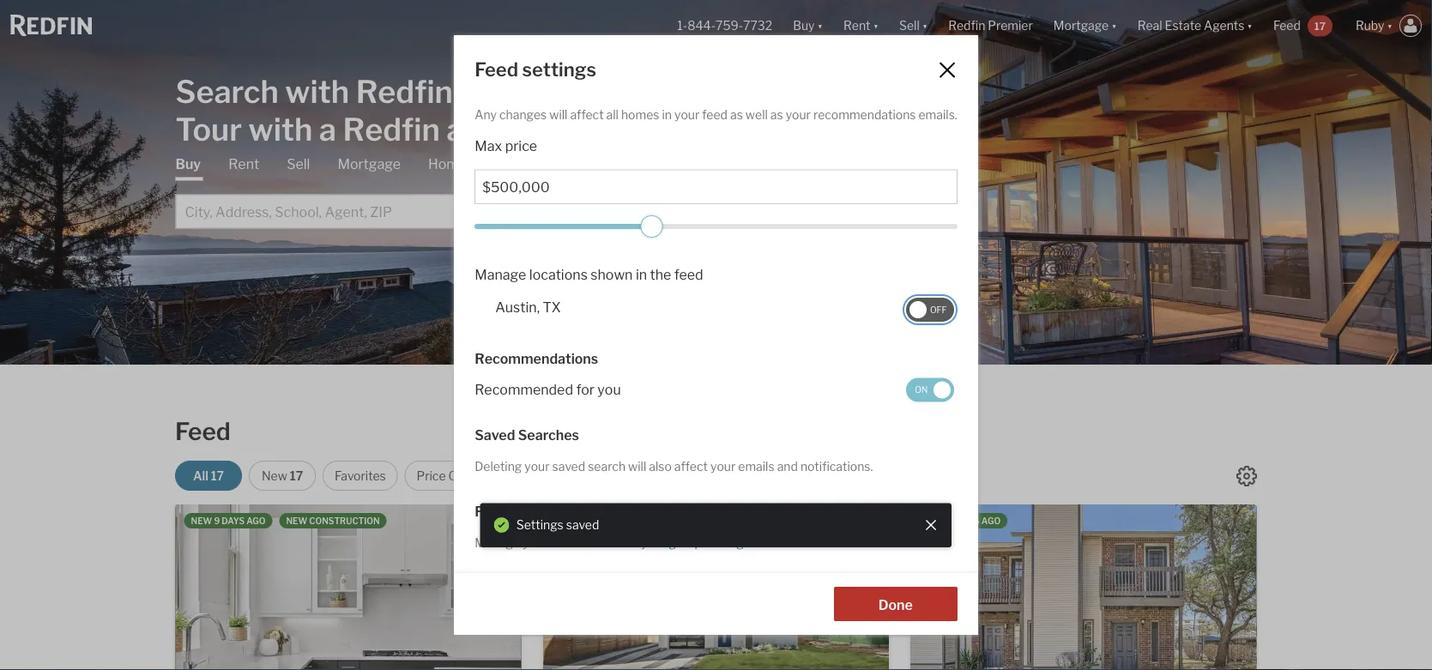 Task type: locate. For each thing, give the bounding box(es) containing it.
your right edit
[[641, 535, 666, 550]]

1 horizontal spatial redfin
[[949, 18, 986, 33]]

redfin up mortgage on the top left
[[343, 110, 440, 148]]

1 horizontal spatial affect
[[674, 459, 708, 473]]

1 vertical spatial feed
[[475, 58, 518, 81]]

2 horizontal spatial 17
[[1315, 20, 1326, 32]]

2 horizontal spatial ago
[[982, 516, 1001, 526]]

agent.
[[446, 110, 539, 148]]

saved right open
[[552, 459, 585, 473]]

days for second photo of 4902 meller gdns #26, austin, tx 78741 from right
[[222, 516, 245, 526]]

17 inside all radio
[[211, 469, 224, 483]]

New radio
[[249, 461, 316, 491]]

tour
[[176, 110, 242, 148]]

open
[[522, 469, 552, 483]]

new
[[262, 469, 287, 483]]

ago for first the photo of 2711 stacy ln #1, austin, tx 78704 from left
[[614, 516, 633, 526]]

1 horizontal spatial days
[[589, 516, 612, 526]]

Open House radio
[[510, 461, 602, 491]]

as right well
[[771, 107, 783, 122]]

2 photo of 4902 meller gdns #26, austin, tx 78741 image from the left
[[521, 505, 867, 670]]

days
[[222, 516, 245, 526], [589, 516, 612, 526], [957, 516, 980, 526]]

well
[[746, 107, 768, 122]]

manage for manage locations shown in the feed
[[475, 266, 526, 282]]

status change
[[771, 469, 853, 483]]

0 horizontal spatial new 9 days ago
[[191, 516, 266, 526]]

affect left all
[[570, 107, 604, 122]]

tab list containing buy
[[176, 155, 648, 229]]

insights
[[621, 469, 666, 483]]

for
[[576, 381, 595, 398]]

saved up favorites link
[[566, 518, 599, 532]]

settings.
[[704, 535, 753, 550]]

1 horizontal spatial ago
[[614, 516, 633, 526]]

redfin.
[[356, 73, 460, 110]]

0 horizontal spatial as
[[730, 107, 743, 122]]

1 horizontal spatial 9
[[582, 516, 587, 526]]

mortgage
[[338, 156, 401, 173]]

and
[[777, 459, 798, 473]]

feed right the
[[674, 266, 703, 282]]

recommendations
[[814, 107, 916, 122]]

recommended for you
[[475, 381, 621, 398]]

1 horizontal spatial in
[[662, 107, 672, 122]]

in left the
[[636, 266, 647, 282]]

your down saved searches
[[525, 459, 550, 473]]

tab list
[[176, 155, 648, 229]]

favorite updates
[[475, 503, 586, 519]]

changes
[[499, 107, 547, 122]]

3 new from the left
[[559, 516, 580, 526]]

0 vertical spatial redfin
[[949, 18, 986, 33]]

favorites
[[335, 469, 386, 483]]

locations
[[529, 266, 588, 282]]

settings saved section
[[480, 503, 952, 547]]

feed
[[1274, 18, 1301, 33], [475, 58, 518, 81], [175, 417, 231, 446]]

saved
[[475, 426, 515, 443]]

photo of 1841 river crossing cir unit e, austin, tx 78741 image
[[911, 505, 1257, 670], [1257, 505, 1432, 670]]

1 vertical spatial redfin
[[343, 110, 440, 148]]

2 horizontal spatial 9
[[949, 516, 955, 526]]

1 9 from the left
[[214, 516, 220, 526]]

1 change from the left
[[448, 469, 492, 483]]

0 vertical spatial feed
[[1274, 18, 1301, 33]]

Max price slider range field
[[475, 215, 958, 237]]

manage
[[475, 266, 526, 282], [475, 535, 520, 550]]

search
[[588, 459, 626, 473]]

ago for 1st photo of 1841 river crossing cir unit e, austin, tx 78741 from left
[[982, 516, 1001, 526]]

0 vertical spatial in
[[662, 107, 672, 122]]

your
[[675, 107, 700, 122], [786, 107, 811, 122], [525, 459, 550, 473], [711, 459, 736, 473], [523, 535, 548, 550], [641, 535, 666, 550]]

search with redfin. tour with a redfin agent.
[[176, 73, 539, 148]]

feed
[[702, 107, 728, 122], [674, 266, 703, 282]]

2 photo of 1841 river crossing cir unit e, austin, tx 78741 image from the left
[[1257, 505, 1432, 670]]

favorites link
[[548, 535, 603, 550]]

0 horizontal spatial redfin
[[343, 110, 440, 148]]

days for first the photo of 2711 stacy ln #1, austin, tx 78704 from left
[[589, 516, 612, 526]]

saved
[[552, 459, 585, 473], [566, 518, 599, 532]]

844-
[[688, 18, 716, 33]]

1 new 9 days ago from the left
[[191, 516, 266, 526]]

recommendations
[[475, 350, 598, 366]]

1 ago from the left
[[246, 516, 266, 526]]

homes
[[621, 107, 660, 122]]

2 vertical spatial feed
[[175, 417, 231, 446]]

redfin inside search with redfin. tour with a redfin agent.
[[343, 110, 440, 148]]

settings saved
[[516, 518, 599, 532]]

recommended
[[475, 381, 573, 398]]

2 photo of 2711 stacy ln #1, austin, tx 78704 image from the left
[[889, 505, 1235, 670]]

1 horizontal spatial change
[[809, 469, 853, 483]]

0 horizontal spatial change
[[448, 469, 492, 483]]

also
[[649, 459, 672, 473]]

4 new from the left
[[926, 516, 947, 526]]

emails
[[738, 459, 775, 473]]

1 vertical spatial saved
[[566, 518, 599, 532]]

1 days from the left
[[222, 516, 245, 526]]

1 vertical spatial will
[[628, 459, 646, 473]]

3 ago from the left
[[982, 516, 1001, 526]]

7732
[[743, 18, 773, 33]]

manage up austin,
[[475, 266, 526, 282]]

2 horizontal spatial days
[[957, 516, 980, 526]]

redfin inside button
[[949, 18, 986, 33]]

0 horizontal spatial affect
[[570, 107, 604, 122]]

search
[[176, 73, 279, 110]]

0 vertical spatial feed
[[702, 107, 728, 122]]

edit
[[617, 535, 639, 550]]

mortgage link
[[338, 155, 401, 174]]

shown
[[591, 266, 633, 282]]

will left also
[[628, 459, 646, 473]]

2 horizontal spatial new 9 days ago
[[926, 516, 1001, 526]]

1 new from the left
[[191, 516, 212, 526]]

will
[[549, 107, 568, 122], [628, 459, 646, 473]]

will right changes
[[549, 107, 568, 122]]

1 horizontal spatial 17
[[290, 469, 303, 483]]

change
[[448, 469, 492, 483], [809, 469, 853, 483]]

redfin
[[949, 18, 986, 33], [343, 110, 440, 148]]

saved searches
[[475, 426, 579, 443]]

1 horizontal spatial new 9 days ago
[[559, 516, 633, 526]]

0 horizontal spatial days
[[222, 516, 245, 526]]

1 manage from the top
[[475, 266, 526, 282]]

redfin left premier
[[949, 18, 986, 33]]

change right 'price'
[[448, 469, 492, 483]]

home estimate link
[[428, 155, 527, 174]]

as
[[730, 107, 743, 122], [771, 107, 783, 122]]

2 days from the left
[[589, 516, 612, 526]]

option group
[[175, 461, 865, 491]]

new
[[191, 516, 212, 526], [286, 516, 307, 526], [559, 516, 580, 526], [926, 516, 947, 526]]

your right homes
[[675, 107, 700, 122]]

change right "status"
[[809, 469, 853, 483]]

0 horizontal spatial feed
[[175, 417, 231, 446]]

austin,
[[495, 298, 540, 315]]

0 horizontal spatial ago
[[246, 516, 266, 526]]

favorite
[[475, 503, 528, 519]]

new 9 days ago
[[191, 516, 266, 526], [559, 516, 633, 526], [926, 516, 1001, 526]]

2 change from the left
[[809, 469, 853, 483]]

manage for manage your favorites or edit your group settings.
[[475, 535, 520, 550]]

deleting
[[475, 459, 522, 473]]

feed settings
[[475, 58, 596, 81]]

or
[[603, 535, 614, 550]]

as left well
[[730, 107, 743, 122]]

photo of 2711 stacy ln #1, austin, tx 78704 image
[[543, 505, 889, 670], [889, 505, 1235, 670]]

17 for all 17
[[211, 469, 224, 483]]

1 vertical spatial manage
[[475, 535, 520, 550]]

0 horizontal spatial 9
[[214, 516, 220, 526]]

manage down favorite
[[475, 535, 520, 550]]

0 vertical spatial manage
[[475, 266, 526, 282]]

feed left well
[[702, 107, 728, 122]]

0 horizontal spatial 17
[[211, 469, 224, 483]]

your left the emails
[[711, 459, 736, 473]]

0 horizontal spatial will
[[549, 107, 568, 122]]

change inside radio
[[809, 469, 853, 483]]

3 days from the left
[[957, 516, 980, 526]]

Insights radio
[[609, 461, 678, 491]]

saved inside settings saved section
[[566, 518, 599, 532]]

1-844-759-7732
[[677, 18, 773, 33]]

change inside "radio"
[[448, 469, 492, 483]]

2 new 9 days ago from the left
[[559, 516, 633, 526]]

2 new from the left
[[286, 516, 307, 526]]

affect
[[570, 107, 604, 122], [674, 459, 708, 473]]

photo of 4902 meller gdns #26, austin, tx 78741 image
[[176, 505, 522, 670], [521, 505, 867, 670]]

1 photo of 2711 stacy ln #1, austin, tx 78704 image from the left
[[543, 505, 889, 670]]

17 inside new 'option'
[[290, 469, 303, 483]]

change for price change
[[448, 469, 492, 483]]

manage locations shown in the feed
[[475, 266, 703, 282]]

1 photo of 4902 meller gdns #26, austin, tx 78741 image from the left
[[176, 505, 522, 670]]

rent
[[228, 156, 259, 173]]

ago
[[246, 516, 266, 526], [614, 516, 633, 526], [982, 516, 1001, 526]]

17
[[1315, 20, 1326, 32], [211, 469, 224, 483], [290, 469, 303, 483]]

price
[[417, 469, 446, 483]]

2 ago from the left
[[614, 516, 633, 526]]

1 vertical spatial in
[[636, 266, 647, 282]]

1 horizontal spatial as
[[771, 107, 783, 122]]

with
[[285, 73, 349, 110], [249, 110, 313, 148]]

759-
[[716, 18, 743, 33]]

open house
[[522, 469, 591, 483]]

2 manage from the top
[[475, 535, 520, 550]]

affect right also
[[674, 459, 708, 473]]

price change
[[417, 469, 492, 483]]

in right homes
[[662, 107, 672, 122]]



Task type: describe. For each thing, give the bounding box(es) containing it.
price
[[505, 137, 537, 154]]

1-844-759-7732 link
[[677, 18, 773, 33]]

updates
[[531, 503, 586, 519]]

deleting your saved search will also affect your emails and notifications.
[[475, 459, 873, 473]]

Favorites radio
[[323, 461, 398, 491]]

2 as from the left
[[771, 107, 783, 122]]

favorites
[[550, 535, 600, 550]]

the
[[650, 266, 671, 282]]

notifications.
[[801, 459, 873, 473]]

option group containing all
[[175, 461, 865, 491]]

construction
[[309, 516, 380, 526]]

sold
[[706, 469, 731, 483]]

1 photo of 1841 river crossing cir unit e, austin, tx 78741 image from the left
[[911, 505, 1257, 670]]

Max price input text field
[[483, 178, 950, 195]]

ago for second photo of 4902 meller gdns #26, austin, tx 78741 from right
[[246, 516, 266, 526]]

your down "settings"
[[523, 535, 548, 550]]

all 17
[[193, 469, 224, 483]]

1 vertical spatial affect
[[674, 459, 708, 473]]

house
[[555, 469, 591, 483]]

estimate
[[470, 156, 527, 173]]

2 9 from the left
[[582, 516, 587, 526]]

max price
[[475, 137, 537, 154]]

settings
[[516, 518, 564, 532]]

0 vertical spatial will
[[549, 107, 568, 122]]

all
[[606, 107, 619, 122]]

emails.
[[919, 107, 958, 122]]

searches
[[518, 426, 579, 443]]

all
[[193, 469, 208, 483]]

1 horizontal spatial will
[[628, 459, 646, 473]]

premier
[[988, 18, 1033, 33]]

your right well
[[786, 107, 811, 122]]

3 9 from the left
[[949, 516, 955, 526]]

new 17
[[262, 469, 303, 483]]

any changes will affect all homes in your feed as well as your recommendations emails.
[[475, 107, 958, 122]]

you
[[598, 381, 621, 398]]

group
[[669, 535, 702, 550]]

Price Change radio
[[405, 461, 504, 491]]

any
[[475, 107, 497, 122]]

status
[[771, 469, 807, 483]]

austin, tx
[[495, 298, 561, 315]]

buy link
[[176, 155, 201, 181]]

redfin premier button
[[938, 0, 1043, 51]]

All radio
[[175, 461, 242, 491]]

Status Change radio
[[758, 461, 865, 491]]

buy
[[176, 156, 201, 173]]

home estimate
[[428, 156, 527, 173]]

3 new 9 days ago from the left
[[926, 516, 1001, 526]]

a
[[319, 110, 336, 148]]

0 vertical spatial saved
[[552, 459, 585, 473]]

0 horizontal spatial in
[[636, 266, 647, 282]]

1 as from the left
[[730, 107, 743, 122]]

City, Address, School, Agent, ZIP search field
[[176, 194, 610, 229]]

1-
[[677, 18, 688, 33]]

max
[[475, 137, 502, 154]]

Sold radio
[[685, 461, 752, 491]]

done button
[[834, 587, 958, 621]]

change for status change
[[809, 469, 853, 483]]

tx
[[543, 298, 561, 315]]

settings
[[522, 58, 596, 81]]

2 horizontal spatial feed
[[1274, 18, 1301, 33]]

sell link
[[287, 155, 310, 174]]

0 vertical spatial affect
[[570, 107, 604, 122]]

redfin premier
[[949, 18, 1033, 33]]

group settings. link
[[666, 535, 753, 550]]

rent link
[[228, 155, 259, 174]]

manage your favorites or edit your group settings.
[[475, 535, 753, 550]]

sell
[[287, 156, 310, 173]]

home
[[428, 156, 467, 173]]

new construction
[[286, 516, 380, 526]]

1 vertical spatial feed
[[674, 266, 703, 282]]

1 horizontal spatial feed
[[475, 58, 518, 81]]

done
[[879, 596, 913, 613]]

17 for new 17
[[290, 469, 303, 483]]



Task type: vqa. For each thing, say whether or not it's contained in the screenshot.
third Ago from right
yes



